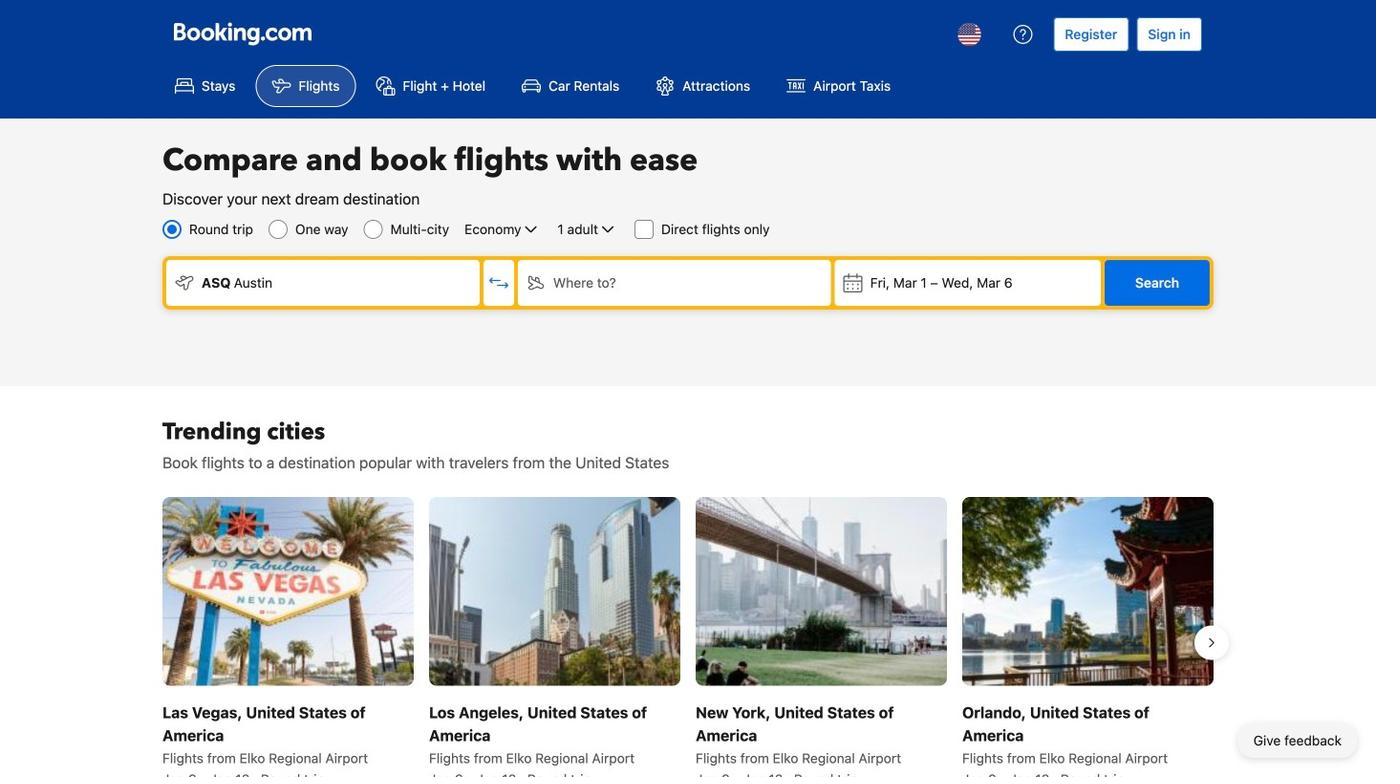 Task type: describe. For each thing, give the bounding box(es) containing it.
new york, united states of america image
[[696, 497, 947, 686]]

orlando, united states of america image
[[963, 497, 1214, 686]]



Task type: locate. For each thing, give the bounding box(es) containing it.
booking.com logo image
[[174, 22, 312, 45], [174, 22, 312, 45]]

las vegas, united states of america image
[[162, 497, 414, 686]]

region
[[147, 489, 1229, 777]]

los angeles, united states of america image
[[429, 497, 681, 686]]



Task type: vqa. For each thing, say whether or not it's contained in the screenshot.
Region
yes



